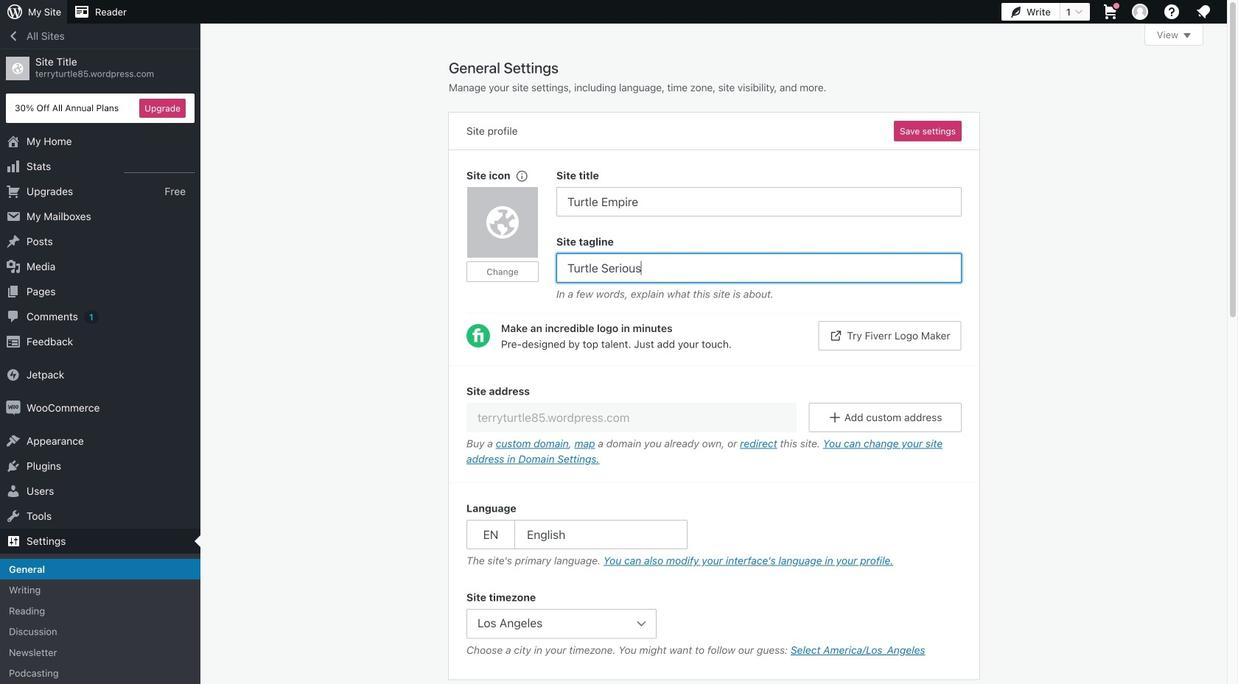 Task type: describe. For each thing, give the bounding box(es) containing it.
2 img image from the top
[[6, 401, 21, 416]]

closed image
[[1184, 33, 1191, 38]]

my shopping cart image
[[1102, 3, 1120, 21]]



Task type: vqa. For each thing, say whether or not it's contained in the screenshot.
you in , if you can dream it, we've got it.
no



Task type: locate. For each thing, give the bounding box(es) containing it.
None text field
[[557, 187, 962, 217], [557, 254, 962, 283], [557, 187, 962, 217], [557, 254, 962, 283]]

main content
[[449, 24, 1204, 685]]

None text field
[[467, 403, 797, 433]]

help image
[[1163, 3, 1181, 21]]

img image
[[6, 368, 21, 383], [6, 401, 21, 416]]

group
[[467, 168, 557, 306], [557, 168, 962, 217], [557, 234, 962, 306], [449, 366, 980, 484], [467, 501, 962, 573], [467, 591, 962, 662]]

1 img image from the top
[[6, 368, 21, 383]]

1 vertical spatial img image
[[6, 401, 21, 416]]

fiverr small logo image
[[467, 324, 490, 348]]

my profile image
[[1132, 4, 1149, 20]]

highest hourly views 0 image
[[125, 164, 195, 173]]

0 vertical spatial img image
[[6, 368, 21, 383]]

manage your notifications image
[[1195, 3, 1213, 21]]

more information image
[[515, 169, 528, 182]]



